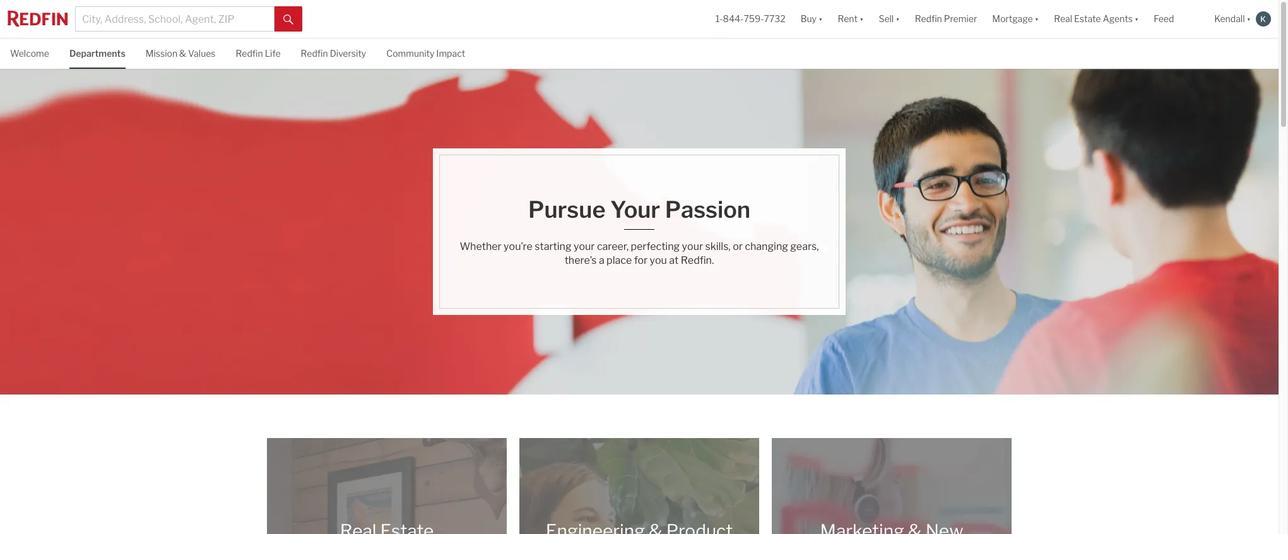 Task type: describe. For each thing, give the bounding box(es) containing it.
passion
[[665, 196, 751, 224]]

▾ for mortgage ▾
[[1035, 13, 1039, 24]]

redfin life link
[[236, 39, 281, 67]]

mission & values
[[146, 48, 216, 59]]

▾ for kendall ▾
[[1247, 13, 1252, 24]]

kendall
[[1215, 13, 1246, 24]]

redfin for redfin life
[[236, 48, 263, 59]]

mortgage ▾ button
[[993, 0, 1039, 38]]

sell
[[879, 13, 894, 24]]

departments
[[69, 48, 126, 59]]

place
[[607, 254, 632, 266]]

844-
[[723, 13, 744, 24]]

1-844-759-7732
[[716, 13, 786, 24]]

▾ for rent ▾
[[860, 13, 864, 24]]

2 your from the left
[[682, 241, 703, 253]]

agents
[[1103, 13, 1133, 24]]

1-844-759-7732 link
[[716, 13, 786, 24]]

redfin.
[[681, 254, 714, 266]]

there's
[[565, 254, 597, 266]]

▾ for sell ▾
[[896, 13, 900, 24]]

for
[[634, 254, 648, 266]]

departments link
[[69, 39, 126, 67]]

feed button
[[1147, 0, 1208, 38]]

a
[[599, 254, 605, 266]]

mortgage ▾ button
[[985, 0, 1047, 38]]

sell ▾
[[879, 13, 900, 24]]

sell ▾ button
[[872, 0, 908, 38]]

▾ for buy ▾
[[819, 13, 823, 24]]

mortgage
[[993, 13, 1033, 24]]

community
[[387, 48, 435, 59]]

you're
[[504, 241, 533, 253]]

diversity
[[330, 48, 366, 59]]

rent ▾ button
[[831, 0, 872, 38]]

redfin life
[[236, 48, 281, 59]]

real estate agents ▾
[[1055, 13, 1139, 24]]

pursue your passion
[[528, 196, 751, 224]]

real estate agents ▾ link
[[1055, 0, 1139, 38]]

you
[[650, 254, 667, 266]]

premier
[[944, 13, 978, 24]]

redfin premier button
[[908, 0, 985, 38]]

life
[[265, 48, 281, 59]]

mission
[[146, 48, 177, 59]]

redfin premier
[[915, 13, 978, 24]]

kendall ▾
[[1215, 13, 1252, 24]]

sell ▾ button
[[879, 0, 900, 38]]



Task type: vqa. For each thing, say whether or not it's contained in the screenshot.
the skills, at the right top of page
yes



Task type: locate. For each thing, give the bounding box(es) containing it.
your
[[611, 196, 661, 224]]

skills,
[[706, 241, 731, 253]]

or
[[733, 241, 743, 253]]

buy ▾ button
[[794, 0, 831, 38]]

redfin diversity link
[[301, 39, 366, 67]]

your up there's
[[574, 241, 595, 253]]

impact
[[437, 48, 465, 59]]

1 horizontal spatial your
[[682, 241, 703, 253]]

2 ▾ from the left
[[860, 13, 864, 24]]

at
[[670, 254, 679, 266]]

starting
[[535, 241, 572, 253]]

mission & values link
[[146, 39, 216, 67]]

2 horizontal spatial redfin
[[915, 13, 943, 24]]

user photo image
[[1257, 11, 1272, 27]]

▾ right agents
[[1135, 13, 1139, 24]]

whether
[[460, 241, 502, 253]]

pursue
[[528, 196, 606, 224]]

▾ right rent
[[860, 13, 864, 24]]

feed
[[1155, 13, 1175, 24]]

submit search image
[[284, 14, 294, 24]]

community impact link
[[387, 39, 465, 67]]

0 horizontal spatial your
[[574, 241, 595, 253]]

buy
[[801, 13, 817, 24]]

redfin
[[915, 13, 943, 24], [236, 48, 263, 59], [301, 48, 328, 59]]

redfin left premier at the right of page
[[915, 13, 943, 24]]

1 horizontal spatial redfin
[[301, 48, 328, 59]]

redfin left diversity
[[301, 48, 328, 59]]

buy ▾
[[801, 13, 823, 24]]

perfecting
[[631, 241, 680, 253]]

▾ left user photo
[[1247, 13, 1252, 24]]

▾ right mortgage
[[1035, 13, 1039, 24]]

rent
[[838, 13, 858, 24]]

buy ▾ button
[[801, 0, 823, 38]]

estate
[[1075, 13, 1102, 24]]

rent ▾ button
[[838, 0, 864, 38]]

6 ▾ from the left
[[1247, 13, 1252, 24]]

gears,
[[791, 241, 819, 253]]

0 horizontal spatial redfin
[[236, 48, 263, 59]]

redfin inside button
[[915, 13, 943, 24]]

real
[[1055, 13, 1073, 24]]

your up redfin.
[[682, 241, 703, 253]]

4 ▾ from the left
[[1035, 13, 1039, 24]]

1 ▾ from the left
[[819, 13, 823, 24]]

community impact
[[387, 48, 465, 59]]

whether you're starting your career, perfecting your skills, or changing gears, there's a place for you at redfin.
[[460, 241, 819, 266]]

welcome
[[10, 48, 49, 59]]

values
[[188, 48, 216, 59]]

career,
[[597, 241, 629, 253]]

3 ▾ from the left
[[896, 13, 900, 24]]

welcome link
[[10, 39, 49, 67]]

5 ▾ from the left
[[1135, 13, 1139, 24]]

1 your from the left
[[574, 241, 595, 253]]

1-
[[716, 13, 723, 24]]

your
[[574, 241, 595, 253], [682, 241, 703, 253]]

redfin diversity
[[301, 48, 366, 59]]

▾
[[819, 13, 823, 24], [860, 13, 864, 24], [896, 13, 900, 24], [1035, 13, 1039, 24], [1135, 13, 1139, 24], [1247, 13, 1252, 24]]

redfin left life
[[236, 48, 263, 59]]

mortgage ▾
[[993, 13, 1039, 24]]

▾ right buy
[[819, 13, 823, 24]]

real estate agents ▾ button
[[1047, 0, 1147, 38]]

City, Address, School, Agent, ZIP search field
[[75, 6, 275, 32]]

▾ right sell
[[896, 13, 900, 24]]

rent ▾
[[838, 13, 864, 24]]

changing
[[745, 241, 789, 253]]

7732
[[764, 13, 786, 24]]

redfin for redfin premier
[[915, 13, 943, 24]]

759-
[[744, 13, 764, 24]]

&
[[179, 48, 186, 59]]

redfin for redfin diversity
[[301, 48, 328, 59]]



